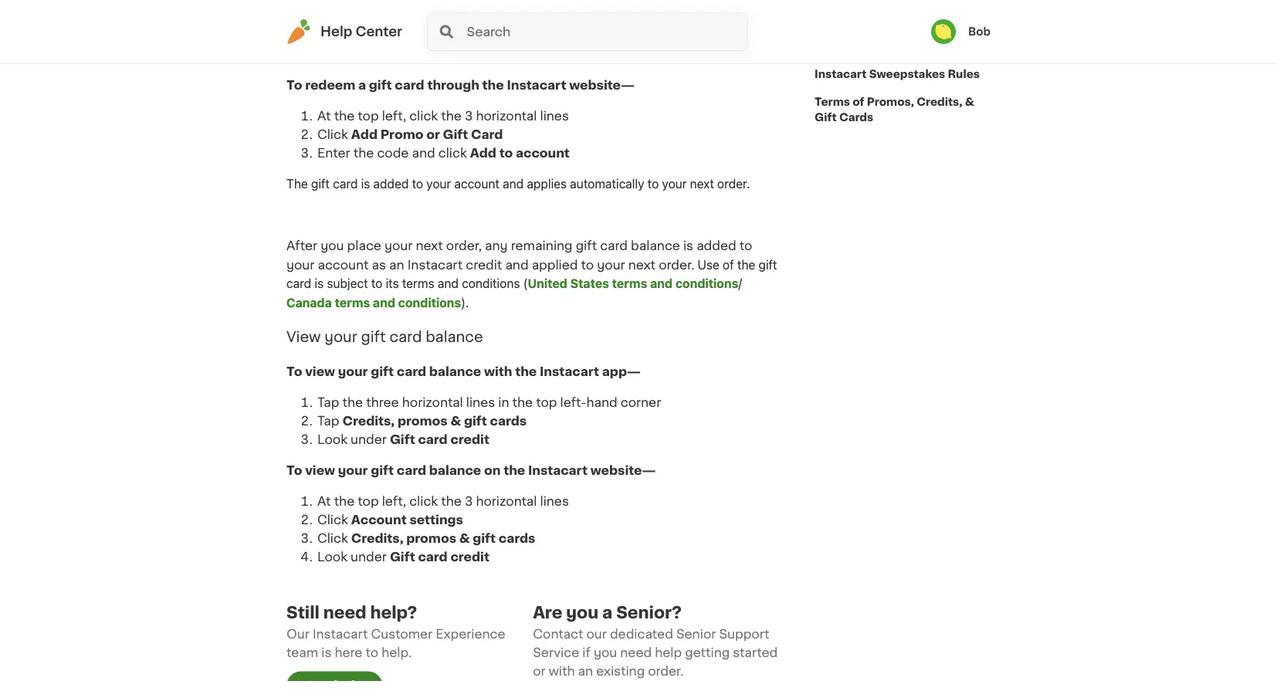 Task type: locate. For each thing, give the bounding box(es) containing it.
balance
[[631, 240, 680, 252], [426, 330, 483, 344], [429, 366, 481, 378], [429, 465, 481, 477]]

gift inside after you place your next order, any remaining gift card balance is added to your account as an instacart credit and applied to your next order.
[[576, 240, 597, 252]]

0 vertical spatial next
[[690, 177, 714, 191]]

credits, inside credits, promos & gift cards tap add promo or gift card
[[343, 11, 395, 23]]

is up place
[[361, 177, 370, 191]]

click for promo
[[410, 110, 438, 122]]

gift down settings
[[390, 551, 415, 564]]

card
[[460, 29, 490, 42], [395, 79, 425, 91], [333, 177, 358, 191], [600, 240, 628, 252], [287, 276, 311, 291], [390, 330, 422, 344], [397, 366, 426, 378], [418, 434, 448, 446], [397, 465, 426, 477], [418, 551, 448, 564]]

3 down the to view your gift card balance on the instacart website—
[[465, 496, 473, 508]]

enter down redeem
[[317, 147, 350, 159]]

is
[[361, 177, 370, 191], [684, 240, 694, 252], [315, 276, 324, 291], [322, 647, 332, 659]]

website—
[[569, 79, 635, 91], [591, 465, 656, 477]]

lines inside at the top left, click the 3 horizontal lines click add promo or gift card enter the code and click add to account
[[540, 110, 569, 122]]

customer
[[371, 628, 433, 641]]

1 vertical spatial tap
[[317, 397, 339, 409]]

enter down help on the top left of the page
[[317, 48, 350, 60]]

3 up card
[[465, 110, 473, 122]]

2 horizontal spatial terms
[[612, 276, 648, 291]]

added
[[373, 177, 409, 191], [697, 240, 737, 252]]

2 vertical spatial to
[[287, 465, 302, 477]]

3
[[465, 110, 473, 122], [465, 496, 473, 508]]

0 vertical spatial horizontal
[[476, 110, 537, 122]]

card inside at the top left, click the 3 horizontal lines click account settings click credits, promos & gift cards look under gift card credit
[[418, 551, 448, 564]]

under up "help?" at the bottom of page
[[351, 551, 387, 564]]

gift inside terms of promos, credits, & gift cards
[[815, 112, 837, 123]]

to left its
[[371, 276, 383, 291]]

terms right its
[[402, 276, 435, 291]]

instacart
[[815, 69, 867, 80], [507, 79, 567, 91], [408, 259, 463, 271], [540, 366, 599, 378], [528, 465, 588, 477], [313, 628, 368, 641]]

0 horizontal spatial need
[[323, 605, 367, 621]]

account up subject
[[318, 259, 369, 271]]

1 horizontal spatial with
[[549, 665, 575, 678]]

0 vertical spatial at
[[317, 110, 331, 122]]

account
[[879, 41, 928, 52], [508, 48, 563, 60], [351, 514, 407, 526]]

to inside at the top left, click the 3 horizontal lines click add promo or gift card enter the code and click add to account
[[500, 147, 513, 159]]

top inside at the top left, click the 3 horizontal lines click account settings click credits, promos & gift cards look under gift card credit
[[358, 496, 379, 508]]

gift left card
[[443, 128, 468, 141]]

promos inside at the top left, click the 3 horizontal lines click account settings click credits, promos & gift cards look under gift card credit
[[406, 533, 457, 545]]

credit down settings
[[451, 551, 490, 564]]

card up three
[[397, 366, 426, 378]]

left, for promo
[[382, 110, 406, 122]]

1 vertical spatial at
[[317, 496, 331, 508]]

click inside at the top left, click the 3 horizontal lines click account settings click credits, promos & gift cards look under gift card credit
[[410, 496, 438, 508]]

place
[[347, 240, 382, 252]]

to up states
[[581, 259, 594, 271]]

is left 'here'
[[322, 647, 332, 659]]

0 horizontal spatial added
[[373, 177, 409, 191]]

0 vertical spatial under
[[351, 434, 387, 446]]

1 vertical spatial an
[[578, 665, 593, 678]]

gift right the
[[311, 177, 330, 191]]

click inside at the top left, click the 3 horizontal lines click add promo or gift card enter the code and click add to account
[[317, 128, 348, 141]]

gift inside at the top left, click the 3 horizontal lines click add promo or gift card enter the code and click add to account
[[443, 128, 468, 141]]

order,
[[446, 240, 482, 252]]

website— down the "corner"
[[591, 465, 656, 477]]

1 vertical spatial order.
[[659, 259, 695, 271]]

horizontal inside at the top left, click the 3 horizontal lines click add promo or gift card enter the code and click add to account
[[476, 110, 537, 122]]

1 vertical spatial under
[[351, 551, 387, 564]]

card up united states terms and conditions link on the top of page
[[600, 240, 628, 252]]

credits,
[[343, 11, 395, 23], [917, 97, 963, 107], [343, 415, 395, 428], [351, 533, 404, 545]]

your up three
[[338, 366, 368, 378]]

1 look from the top
[[317, 434, 348, 446]]

gift
[[464, 11, 487, 23], [434, 29, 457, 42], [369, 79, 392, 91], [311, 177, 330, 191], [576, 240, 597, 252], [759, 257, 777, 272], [361, 330, 386, 344], [371, 366, 394, 378], [464, 415, 487, 428], [371, 465, 394, 477], [473, 533, 496, 545]]

0 vertical spatial or
[[418, 29, 431, 42]]

lines inside at the top left, click the 3 horizontal lines click account settings click credits, promos & gift cards look under gift card credit
[[540, 496, 569, 508]]

0 horizontal spatial account
[[318, 259, 369, 271]]

2 vertical spatial lines
[[540, 496, 569, 508]]

click
[[410, 110, 438, 122], [439, 147, 467, 159], [410, 496, 438, 508]]

or up enter the code and tap add to account
[[418, 29, 431, 42]]

gift inside 'tap the three horizontal lines in the top left-hand corner tap credits, promos & gift cards look under gift card credit'
[[464, 415, 487, 428]]

or down "service"
[[533, 665, 546, 678]]

our
[[587, 628, 607, 641]]

0 vertical spatial website—
[[569, 79, 635, 91]]

you up 'our'
[[566, 605, 599, 621]]

an down the if
[[578, 665, 593, 678]]

a inside are you a senior? contact our dedicated senior support service if you need help getting started or with an existing order.
[[603, 605, 613, 621]]

credits, inside 'tap the three horizontal lines in the top left-hand corner tap credits, promos & gift cards look under gift card credit'
[[343, 415, 395, 428]]

to
[[843, 13, 855, 24], [491, 48, 505, 60], [500, 147, 513, 159], [412, 177, 423, 191], [648, 177, 659, 191], [740, 240, 753, 252], [581, 259, 594, 271], [371, 276, 383, 291], [366, 647, 379, 659]]

at inside at the top left, click the 3 horizontal lines click add promo or gift card enter the code and click add to account
[[317, 110, 331, 122]]

1 tap from the top
[[317, 29, 339, 42]]

1 vertical spatial to
[[287, 366, 302, 378]]

0 horizontal spatial an
[[389, 259, 404, 271]]

/
[[739, 276, 742, 291]]

1 3 from the top
[[465, 110, 473, 122]]

any
[[485, 240, 508, 252]]

card down settings
[[418, 551, 448, 564]]

support
[[719, 628, 770, 641]]

of up cards
[[853, 97, 865, 107]]

2 enter from the top
[[317, 147, 350, 159]]

card down enter the code and tap add to account
[[395, 79, 425, 91]]

0 horizontal spatial terms
[[335, 295, 370, 310]]

2 vertical spatial next
[[629, 259, 656, 271]]

1 horizontal spatial account
[[455, 177, 500, 191]]

experience
[[436, 628, 506, 641]]

card up enter the code and tap add to account
[[460, 29, 490, 42]]

0 horizontal spatial next
[[416, 240, 443, 252]]

2 vertical spatial or
[[533, 665, 546, 678]]

cards inside at the top left, click the 3 horizontal lines click account settings click credits, promos & gift cards look under gift card credit
[[499, 533, 536, 545]]

added down promo
[[373, 177, 409, 191]]

with down "service"
[[549, 665, 575, 678]]

at for at the top left, click the 3 horizontal lines click account settings click credits, promos & gift cards look under gift card credit
[[317, 496, 331, 508]]

still need help? our instacart customer experience team is here to help.
[[287, 605, 506, 659]]

under inside 'tap the three horizontal lines in the top left-hand corner tap credits, promos & gift cards look under gift card credit'
[[351, 434, 387, 446]]

credit up the to view your gift card balance on the instacart website—
[[451, 434, 490, 446]]

top for at the top left, click the 3 horizontal lines click account settings click credits, promos & gift cards look under gift card credit
[[358, 496, 379, 508]]

card
[[471, 128, 503, 141]]

of for use
[[723, 257, 734, 272]]

2 vertical spatial cards
[[499, 533, 536, 545]]

your
[[427, 177, 451, 191], [662, 177, 687, 191], [385, 240, 413, 252], [287, 259, 315, 271], [597, 259, 625, 271], [325, 330, 357, 344], [338, 366, 368, 378], [338, 465, 368, 477]]

and up (
[[505, 259, 529, 271]]

horizontal
[[476, 110, 537, 122], [402, 397, 463, 409], [476, 496, 537, 508]]

lines for at the top left, click the 3 horizontal lines click add promo or gift card enter the code and click add to account
[[540, 110, 569, 122]]

2 3 from the top
[[465, 496, 473, 508]]

0 vertical spatial tap
[[317, 29, 339, 42]]

0 vertical spatial enter
[[317, 48, 350, 60]]

look inside at the top left, click the 3 horizontal lines click account settings click credits, promos & gift cards look under gift card credit
[[317, 551, 348, 564]]

order.
[[718, 177, 750, 191], [659, 259, 695, 271], [648, 665, 684, 678]]

0 vertical spatial need
[[323, 605, 367, 621]]

or right promo
[[427, 128, 440, 141]]

at inside at the top left, click the 3 horizontal lines click account settings click credits, promos & gift cards look under gift card credit
[[317, 496, 331, 508]]

horizontal for card
[[476, 110, 537, 122]]

terms right states
[[612, 276, 648, 291]]

1 vertical spatial of
[[723, 257, 734, 272]]

2 view from the top
[[305, 465, 335, 477]]

1 vertical spatial or
[[427, 128, 440, 141]]

you for after
[[321, 240, 344, 252]]

1 under from the top
[[351, 434, 387, 446]]

promos
[[398, 11, 448, 23], [398, 415, 448, 428], [406, 533, 457, 545]]

balance inside after you place your next order, any remaining gift card balance is added to your account as an instacart credit and applied to your next order.
[[631, 240, 680, 252]]

credit
[[466, 259, 502, 271], [451, 434, 490, 446], [451, 551, 490, 564]]

gift up applied
[[576, 240, 597, 252]]

1 horizontal spatial of
[[853, 97, 865, 107]]

lines inside 'tap the three horizontal lines in the top left-hand corner tap credits, promos & gift cards look under gift card credit'
[[466, 397, 495, 409]]

click up settings
[[410, 496, 438, 508]]

0 vertical spatial account
[[516, 147, 570, 159]]

2 under from the top
[[351, 551, 387, 564]]

2 vertical spatial click
[[317, 533, 348, 545]]

1 vertical spatial cards
[[490, 415, 527, 428]]

0 vertical spatial credit
[[466, 259, 502, 271]]

2 horizontal spatial conditions
[[676, 276, 739, 291]]

look inside 'tap the three horizontal lines in the top left-hand corner tap credits, promos & gift cards look under gift card credit'
[[317, 434, 348, 446]]

left-
[[560, 397, 587, 409]]

under inside at the top left, click the 3 horizontal lines click account settings click credits, promos & gift cards look under gift card credit
[[351, 551, 387, 564]]

redeem
[[305, 79, 356, 91]]

1 vertical spatial a
[[603, 605, 613, 621]]

1 vertical spatial 3
[[465, 496, 473, 508]]

under down three
[[351, 434, 387, 446]]

1 horizontal spatial an
[[578, 665, 593, 678]]

0 vertical spatial 3
[[465, 110, 473, 122]]

1 view from the top
[[305, 366, 335, 378]]

horizontal up card
[[476, 110, 537, 122]]

to down card
[[500, 147, 513, 159]]

enter
[[317, 48, 350, 60], [317, 147, 350, 159]]

at for at the top left, click the 3 horizontal lines click add promo or gift card enter the code and click add to account
[[317, 110, 331, 122]]

conditions down its
[[398, 295, 461, 310]]

through
[[427, 79, 480, 91]]

2 vertical spatial click
[[410, 496, 438, 508]]

2 vertical spatial account
[[318, 259, 369, 271]]

conditions up ).
[[462, 276, 520, 291]]

still
[[287, 605, 320, 621]]

0 horizontal spatial of
[[723, 257, 734, 272]]

need inside still need help? our instacart customer experience team is here to help.
[[323, 605, 367, 621]]

add
[[343, 29, 369, 42], [462, 48, 488, 60], [351, 128, 378, 141], [470, 147, 497, 159]]

1 at from the top
[[317, 110, 331, 122]]

tap
[[317, 29, 339, 42], [317, 397, 339, 409], [317, 415, 339, 428]]

promos inside 'tap the three horizontal lines in the top left-hand corner tap credits, promos & gift cards look under gift card credit'
[[398, 415, 448, 428]]

& inside 'tap the three horizontal lines in the top left-hand corner tap credits, promos & gift cards look under gift card credit'
[[451, 415, 461, 428]]

2 vertical spatial horizontal
[[476, 496, 537, 508]]

2 vertical spatial credit
[[451, 551, 490, 564]]

3 click from the top
[[317, 533, 348, 545]]

card up the to view your gift card balance on the instacart website—
[[418, 434, 448, 446]]

0 vertical spatial look
[[317, 434, 348, 446]]

1 vertical spatial code
[[377, 147, 409, 159]]

promos down settings
[[406, 533, 457, 545]]

click for add
[[317, 128, 348, 141]]

or inside credits, promos & gift cards tap add promo or gift card
[[418, 29, 431, 42]]

and down promo
[[412, 147, 435, 159]]

you inside after you place your next order, any remaining gift card balance is added to your account as an instacart credit and applied to your next order.
[[321, 240, 344, 252]]

1 code from the top
[[377, 48, 409, 60]]

1 vertical spatial promos
[[398, 415, 448, 428]]

credits, down three
[[343, 415, 395, 428]]

canada
[[287, 295, 332, 310]]

2 horizontal spatial account
[[516, 147, 570, 159]]

0 vertical spatial promos
[[398, 11, 448, 23]]

are
[[533, 605, 563, 621]]

0 vertical spatial a
[[358, 79, 366, 91]]

1 vertical spatial with
[[549, 665, 575, 678]]

0 vertical spatial top
[[358, 110, 379, 122]]

0 vertical spatial an
[[389, 259, 404, 271]]

snap
[[906, 13, 938, 24]]

need inside are you a senior? contact our dedicated senior support service if you need help getting started or with an existing order.
[[620, 647, 652, 659]]

code
[[377, 48, 409, 60], [377, 147, 409, 159]]

1 vertical spatial added
[[697, 240, 737, 252]]

1 vertical spatial left,
[[382, 496, 406, 508]]

instacart image
[[287, 19, 311, 44]]

2 to from the top
[[287, 366, 302, 378]]

1 left, from the top
[[382, 110, 406, 122]]

you right the if
[[594, 647, 617, 659]]

gift down three
[[371, 465, 394, 477]]

gift down the terms
[[815, 112, 837, 123]]

to inside still need help? our instacart customer experience team is here to help.
[[366, 647, 379, 659]]

getting
[[685, 647, 730, 659]]

2 left, from the top
[[382, 496, 406, 508]]

0 vertical spatial view
[[305, 366, 335, 378]]

lines for at the top left, click the 3 horizontal lines click account settings click credits, promos & gift cards look under gift card credit
[[540, 496, 569, 508]]

added inside after you place your next order, any remaining gift card balance is added to your account as an instacart credit and applied to your next order.
[[697, 240, 737, 252]]

profile and account settings link
[[815, 32, 978, 60]]

0 vertical spatial click
[[317, 128, 348, 141]]

an right as
[[389, 259, 404, 271]]

credits, up help center
[[343, 11, 395, 23]]

1 vertical spatial horizontal
[[402, 397, 463, 409]]

terms down subject
[[335, 295, 370, 310]]

gift right use on the top right of page
[[759, 257, 777, 272]]

settings
[[930, 41, 978, 52]]

0 vertical spatial you
[[321, 240, 344, 252]]

2 at from the top
[[317, 496, 331, 508]]

the inside use of the gift card is subject to its terms and conditions (
[[738, 257, 756, 272]]

1 horizontal spatial terms
[[402, 276, 435, 291]]

2 horizontal spatial next
[[690, 177, 714, 191]]

account up applies at the top
[[516, 147, 570, 159]]

is inside after you place your next order, any remaining gift card balance is added to your account as an instacart credit and applied to your next order.
[[684, 240, 694, 252]]

the
[[354, 48, 374, 60], [482, 79, 504, 91], [334, 110, 355, 122], [441, 110, 462, 122], [354, 147, 374, 159], [738, 257, 756, 272], [515, 366, 537, 378], [343, 397, 363, 409], [513, 397, 533, 409], [504, 465, 525, 477], [334, 496, 355, 508], [441, 496, 462, 508]]

and
[[855, 41, 877, 52], [412, 48, 435, 60], [412, 147, 435, 159], [503, 177, 524, 191], [505, 259, 529, 271], [438, 276, 459, 291], [650, 276, 673, 291], [373, 295, 395, 310]]

& down to view your gift card balance with the instacart app—
[[451, 415, 461, 428]]

its
[[386, 276, 399, 291]]

to for to redeem a gift card through the instacart website—
[[287, 79, 302, 91]]

are you a senior? contact our dedicated senior support service if you need help getting started or with an existing order.
[[533, 605, 778, 678]]

top for at the top left, click the 3 horizontal lines click add promo or gift card enter the code and click add to account
[[358, 110, 379, 122]]

add inside credits, promos & gift cards tap add promo or gift card
[[343, 29, 369, 42]]

added up use on the top right of page
[[697, 240, 737, 252]]

left,
[[382, 110, 406, 122], [382, 496, 406, 508]]

2 vertical spatial top
[[358, 496, 379, 508]]

to left use
[[843, 13, 855, 24]]

left, inside at the top left, click the 3 horizontal lines click add promo or gift card enter the code and click add to account
[[382, 110, 406, 122]]

left, inside at the top left, click the 3 horizontal lines click account settings click credits, promos & gift cards look under gift card credit
[[382, 496, 406, 508]]

under
[[351, 434, 387, 446], [351, 551, 387, 564]]

after
[[287, 240, 318, 252]]

need up 'here'
[[323, 605, 367, 621]]

2 tap from the top
[[317, 397, 339, 409]]

2 vertical spatial tap
[[317, 415, 339, 428]]

promos up promo
[[398, 11, 448, 23]]

& up tap
[[451, 11, 461, 23]]

next
[[690, 177, 714, 191], [416, 240, 443, 252], [629, 259, 656, 271]]

with
[[484, 366, 512, 378], [549, 665, 575, 678]]

balance up united states terms and conditions link on the top of page
[[631, 240, 680, 252]]

0 vertical spatial to
[[287, 79, 302, 91]]

and left applies at the top
[[503, 177, 524, 191]]

1 vertical spatial enter
[[317, 147, 350, 159]]

click up promo
[[410, 110, 438, 122]]

gift down three
[[390, 434, 415, 446]]

0 vertical spatial lines
[[540, 110, 569, 122]]

card up canada
[[287, 276, 311, 291]]

1 vertical spatial look
[[317, 551, 348, 564]]

view
[[287, 330, 321, 344]]

1 vertical spatial next
[[416, 240, 443, 252]]

horizontal inside at the top left, click the 3 horizontal lines click account settings click credits, promos & gift cards look under gift card credit
[[476, 496, 537, 508]]

2 vertical spatial promos
[[406, 533, 457, 545]]

0 horizontal spatial a
[[358, 79, 366, 91]]

0 vertical spatial of
[[853, 97, 865, 107]]

the
[[287, 177, 308, 191]]

to for to view your gift card balance with the instacart app—
[[287, 366, 302, 378]]

1 vertical spatial account
[[455, 177, 500, 191]]

your down after
[[287, 259, 315, 271]]

how to use ebt snap link
[[815, 5, 938, 32]]

account inside at the top left, click the 3 horizontal lines click add promo or gift card enter the code and click add to account
[[516, 147, 570, 159]]

look
[[317, 434, 348, 446], [317, 551, 348, 564]]

top inside at the top left, click the 3 horizontal lines click add promo or gift card enter the code and click add to account
[[358, 110, 379, 122]]

help?
[[370, 605, 417, 621]]

0 horizontal spatial account
[[351, 514, 407, 526]]

1 click from the top
[[317, 128, 348, 141]]

3 inside at the top left, click the 3 horizontal lines click account settings click credits, promos & gift cards look under gift card credit
[[465, 496, 473, 508]]

after you place your next order, any remaining gift card balance is added to your account as an instacart credit and applied to your next order.
[[287, 240, 753, 271]]

of inside use of the gift card is subject to its terms and conditions (
[[723, 257, 734, 272]]

0 vertical spatial with
[[484, 366, 512, 378]]

1 vertical spatial lines
[[466, 397, 495, 409]]

gift up the to view your gift card balance on the instacart website—
[[464, 415, 487, 428]]

and inside at the top left, click the 3 horizontal lines click add promo or gift card enter the code and click add to account
[[412, 147, 435, 159]]

user avatar image
[[932, 19, 956, 44]]

1 vertical spatial you
[[566, 605, 599, 621]]

2 look from the top
[[317, 551, 348, 564]]

a for gift
[[358, 79, 366, 91]]

1 vertical spatial click
[[317, 514, 348, 526]]

account inside after you place your next order, any remaining gift card balance is added to your account as an instacart credit and applied to your next order.
[[318, 259, 369, 271]]

0 vertical spatial order.
[[718, 177, 750, 191]]

need
[[323, 605, 367, 621], [620, 647, 652, 659]]

& inside credits, promos & gift cards tap add promo or gift card
[[451, 11, 461, 23]]

and inside use of the gift card is subject to its terms and conditions (
[[438, 276, 459, 291]]

credit down any
[[466, 259, 502, 271]]

1 vertical spatial need
[[620, 647, 652, 659]]

in
[[498, 397, 509, 409]]

of inside terms of promos, credits, & gift cards
[[853, 97, 865, 107]]

0 vertical spatial code
[[377, 48, 409, 60]]

1 to from the top
[[287, 79, 302, 91]]

horizontal inside 'tap the three horizontal lines in the top left-hand corner tap credits, promos & gift cards look under gift card credit'
[[402, 397, 463, 409]]

1 vertical spatial view
[[305, 465, 335, 477]]

website— down the search search box
[[569, 79, 635, 91]]

horizontal down to view your gift card balance with the instacart app—
[[402, 397, 463, 409]]

2 click from the top
[[317, 514, 348, 526]]

click
[[317, 128, 348, 141], [317, 514, 348, 526], [317, 533, 348, 545]]

1 horizontal spatial conditions
[[462, 276, 520, 291]]

view your gift card balance
[[287, 330, 483, 344]]

3 inside at the top left, click the 3 horizontal lines click add promo or gift card enter the code and click add to account
[[465, 110, 473, 122]]

2 vertical spatial order.
[[648, 665, 684, 678]]

credits, down rules
[[917, 97, 963, 107]]

0 vertical spatial left,
[[382, 110, 406, 122]]

1 horizontal spatial next
[[629, 259, 656, 271]]

conditions down use on the top right of page
[[676, 276, 739, 291]]

& down rules
[[965, 97, 975, 107]]

an
[[389, 259, 404, 271], [578, 665, 593, 678]]

0 vertical spatial cards
[[490, 11, 527, 23]]

2 vertical spatial you
[[594, 647, 617, 659]]

2 code from the top
[[377, 147, 409, 159]]

&
[[451, 11, 461, 23], [965, 97, 975, 107], [451, 415, 461, 428], [459, 533, 470, 545]]

credit inside 'tap the three horizontal lines in the top left-hand corner tap credits, promos & gift cards look under gift card credit'
[[451, 434, 490, 446]]

your right "automatically"
[[662, 177, 687, 191]]

1 horizontal spatial a
[[603, 605, 613, 621]]

credit inside after you place your next order, any remaining gift card balance is added to your account as an instacart credit and applied to your next order.
[[466, 259, 502, 271]]

gift down on
[[473, 533, 496, 545]]

click down through
[[439, 147, 467, 159]]

promos down three
[[398, 415, 448, 428]]

0 vertical spatial click
[[410, 110, 438, 122]]

cards
[[490, 11, 527, 23], [490, 415, 527, 428], [499, 533, 536, 545]]

1 horizontal spatial need
[[620, 647, 652, 659]]

terms of promos, credits, & gift cards
[[815, 97, 975, 123]]

you right after
[[321, 240, 344, 252]]

a right redeem
[[358, 79, 366, 91]]

your right view
[[325, 330, 357, 344]]

view
[[305, 366, 335, 378], [305, 465, 335, 477]]

left, for settings
[[382, 496, 406, 508]]

instacart inside after you place your next order, any remaining gift card balance is added to your account as an instacart credit and applied to your next order.
[[408, 259, 463, 271]]

of right use on the top right of page
[[723, 257, 734, 272]]

and down order,
[[438, 276, 459, 291]]

terms
[[402, 276, 435, 291], [612, 276, 648, 291], [335, 295, 370, 310]]

gift up tap
[[434, 29, 457, 42]]

automatically
[[570, 177, 645, 191]]

to
[[287, 79, 302, 91], [287, 366, 302, 378], [287, 465, 302, 477]]

at
[[317, 110, 331, 122], [317, 496, 331, 508]]

credit inside at the top left, click the 3 horizontal lines click account settings click credits, promos & gift cards look under gift card credit
[[451, 551, 490, 564]]

to redeem a gift card through the instacart website—
[[287, 79, 635, 91]]

3 to from the top
[[287, 465, 302, 477]]

gift down canada terms and conditions link
[[361, 330, 386, 344]]

horizontal down on
[[476, 496, 537, 508]]

need down the dedicated
[[620, 647, 652, 659]]

to down promo
[[412, 177, 423, 191]]

1 vertical spatial top
[[536, 397, 557, 409]]



Task type: vqa. For each thing, say whether or not it's contained in the screenshot.
How to use EBT SNAP
yes



Task type: describe. For each thing, give the bounding box(es) containing it.
3 for promos
[[465, 496, 473, 508]]

help
[[655, 647, 682, 659]]

(
[[523, 276, 528, 291]]

you for are
[[566, 605, 599, 621]]

at the top left, click the 3 horizontal lines click account settings click credits, promos & gift cards look under gift card credit
[[317, 496, 572, 564]]

promo
[[381, 128, 424, 141]]

& inside terms of promos, credits, & gift cards
[[965, 97, 975, 107]]

states
[[571, 276, 609, 291]]

of for terms
[[853, 97, 865, 107]]

help center
[[321, 25, 402, 38]]

help.
[[382, 647, 412, 659]]

is inside use of the gift card is subject to its terms and conditions (
[[315, 276, 324, 291]]

to right "automatically"
[[648, 177, 659, 191]]

click for account
[[317, 514, 348, 526]]

bob link
[[932, 19, 991, 44]]

an inside after you place your next order, any remaining gift card balance is added to your account as an instacart credit and applied to your next order.
[[389, 259, 404, 271]]

is inside still need help? our instacart customer experience team is here to help.
[[322, 647, 332, 659]]

horizontal for promos
[[476, 496, 537, 508]]

balance up to view your gift card balance with the instacart app—
[[426, 330, 483, 344]]

credits, promos & gift cards tap add promo or gift card
[[317, 11, 527, 42]]

conditions inside use of the gift card is subject to its terms and conditions (
[[462, 276, 520, 291]]

).
[[461, 295, 469, 310]]

balance up 'tap the three horizontal lines in the top left-hand corner tap credits, promos & gift cards look under gift card credit'
[[429, 366, 481, 378]]

instacart sweepstakes rules
[[815, 69, 980, 80]]

at the top left, click the 3 horizontal lines click add promo or gift card enter the code and click add to account
[[317, 110, 570, 159]]

cards inside credits, promos & gift cards tap add promo or gift card
[[490, 11, 527, 23]]

united
[[528, 276, 568, 291]]

with inside are you a senior? contact our dedicated senior support service if you need help getting started or with an existing order.
[[549, 665, 575, 678]]

existing
[[596, 665, 645, 678]]

order. inside after you place your next order, any remaining gift card balance is added to your account as an instacart credit and applied to your next order.
[[659, 259, 695, 271]]

settings
[[410, 514, 463, 526]]

applies
[[527, 177, 567, 191]]

subject
[[327, 276, 368, 291]]

rules
[[948, 69, 980, 80]]

gift inside at the top left, click the 3 horizontal lines click account settings click credits, promos & gift cards look under gift card credit
[[390, 551, 415, 564]]

corner
[[621, 397, 661, 409]]

app—
[[602, 366, 641, 378]]

if
[[583, 647, 591, 659]]

to view your gift card balance with the instacart app—
[[287, 366, 641, 378]]

credits, inside terms of promos, credits, & gift cards
[[917, 97, 963, 107]]

0 horizontal spatial conditions
[[398, 295, 461, 310]]

profile and account settings
[[815, 41, 978, 52]]

card right the
[[333, 177, 358, 191]]

top inside 'tap the three horizontal lines in the top left-hand corner tap credits, promos & gift cards look under gift card credit'
[[536, 397, 557, 409]]

to inside use of the gift card is subject to its terms and conditions (
[[371, 276, 383, 291]]

1 vertical spatial click
[[439, 147, 467, 159]]

order. inside are you a senior? contact our dedicated senior support service if you need help getting started or with an existing order.
[[648, 665, 684, 678]]

ebt
[[881, 13, 903, 24]]

how
[[815, 13, 841, 24]]

card inside credits, promos & gift cards tap add promo or gift card
[[460, 29, 490, 42]]

& inside at the top left, click the 3 horizontal lines click account settings click credits, promos & gift cards look under gift card credit
[[459, 533, 470, 545]]

as
[[372, 259, 386, 271]]

use of the gift card is subject to its terms and conditions (
[[287, 257, 777, 291]]

to up / at the right top
[[740, 240, 753, 252]]

instacart sweepstakes rules link
[[815, 60, 980, 88]]

2 horizontal spatial account
[[879, 41, 928, 52]]

use
[[858, 13, 878, 24]]

balance left on
[[429, 465, 481, 477]]

3 tap from the top
[[317, 415, 339, 428]]

help
[[321, 25, 352, 38]]

gift right redeem
[[369, 79, 392, 91]]

your down three
[[338, 465, 368, 477]]

and right states
[[650, 276, 673, 291]]

sweepstakes
[[870, 69, 946, 80]]

gift inside use of the gift card is subject to its terms and conditions (
[[759, 257, 777, 272]]

promo
[[372, 29, 415, 42]]

tap the three horizontal lines in the top left-hand corner tap credits, promos & gift cards look under gift card credit
[[317, 397, 661, 446]]

1 vertical spatial website—
[[591, 465, 656, 477]]

1 horizontal spatial account
[[508, 48, 563, 60]]

united states terms and conditions link
[[528, 276, 739, 291]]

1 enter from the top
[[317, 48, 350, 60]]

instacart inside still need help? our instacart customer experience team is here to help.
[[313, 628, 368, 641]]

or inside at the top left, click the 3 horizontal lines click add promo or gift card enter the code and click add to account
[[427, 128, 440, 141]]

terms of promos, credits, & gift cards link
[[815, 88, 991, 131]]

your up as
[[385, 240, 413, 252]]

account inside at the top left, click the 3 horizontal lines click account settings click credits, promos & gift cards look under gift card credit
[[351, 514, 407, 526]]

senior
[[677, 628, 716, 641]]

service
[[533, 647, 580, 659]]

help center link
[[287, 19, 402, 44]]

view for to view your gift card balance on the instacart website—
[[305, 465, 335, 477]]

team
[[287, 647, 318, 659]]

gift inside at the top left, click the 3 horizontal lines click account settings click credits, promos & gift cards look under gift card credit
[[473, 533, 496, 545]]

united states terms and conditions / canada terms and conditions ).
[[287, 276, 742, 310]]

gift inside 'tap the three horizontal lines in the top left-hand corner tap credits, promos & gift cards look under gift card credit'
[[390, 434, 415, 446]]

three
[[366, 397, 399, 409]]

promos inside credits, promos & gift cards tap add promo or gift card
[[398, 11, 448, 23]]

credits, inside at the top left, click the 3 horizontal lines click account settings click credits, promos & gift cards look under gift card credit
[[351, 533, 404, 545]]

on
[[484, 465, 501, 477]]

and down its
[[373, 295, 395, 310]]

to view your gift card balance on the instacart website—
[[287, 465, 656, 477]]

remaining
[[511, 240, 573, 252]]

to for to view your gift card balance on the instacart website—
[[287, 465, 302, 477]]

or inside are you a senior? contact our dedicated senior support service if you need help getting started or with an existing order.
[[533, 665, 546, 678]]

to up to redeem a gift card through the instacart website—
[[491, 48, 505, 60]]

cards inside 'tap the three horizontal lines in the top left-hand corner tap credits, promos & gift cards look under gift card credit'
[[490, 415, 527, 428]]

applied
[[532, 259, 578, 271]]

an inside are you a senior? contact our dedicated senior support service if you need help getting started or with an existing order.
[[578, 665, 593, 678]]

a for senior?
[[603, 605, 613, 621]]

card inside 'tap the three horizontal lines in the top left-hand corner tap credits, promos & gift cards look under gift card credit'
[[418, 434, 448, 446]]

enter inside at the top left, click the 3 horizontal lines click add promo or gift card enter the code and click add to account
[[317, 147, 350, 159]]

tap inside credits, promos & gift cards tap add promo or gift card
[[317, 29, 339, 42]]

Search search field
[[465, 13, 748, 50]]

our
[[287, 628, 310, 641]]

and left tap
[[412, 48, 435, 60]]

promos,
[[867, 97, 915, 107]]

and inside profile and account settings link
[[855, 41, 877, 52]]

here
[[335, 647, 363, 659]]

and inside after you place your next order, any remaining gift card balance is added to your account as an instacart credit and applied to your next order.
[[505, 259, 529, 271]]

click for settings
[[410, 496, 438, 508]]

how to use ebt snap
[[815, 13, 938, 24]]

code inside at the top left, click the 3 horizontal lines click add promo or gift card enter the code and click add to account
[[377, 147, 409, 159]]

senior?
[[617, 605, 682, 621]]

the gift card is added to your account and applies automatically to your next order.
[[287, 177, 750, 191]]

terms inside use of the gift card is subject to its terms and conditions (
[[402, 276, 435, 291]]

cards
[[840, 112, 874, 123]]

card up settings
[[397, 465, 426, 477]]

center
[[356, 25, 402, 38]]

profile
[[815, 41, 853, 52]]

tap
[[439, 48, 459, 60]]

view for to view your gift card balance with the instacart app—
[[305, 366, 335, 378]]

use
[[698, 257, 720, 272]]

contact
[[533, 628, 584, 641]]

your down at the top left, click the 3 horizontal lines click add promo or gift card enter the code and click add to account
[[427, 177, 451, 191]]

gift up three
[[371, 366, 394, 378]]

card inside use of the gift card is subject to its terms and conditions (
[[287, 276, 311, 291]]

enter the code and tap add to account
[[317, 48, 563, 60]]

hand
[[587, 397, 618, 409]]

0 horizontal spatial with
[[484, 366, 512, 378]]

terms
[[815, 97, 850, 107]]

dedicated
[[610, 628, 673, 641]]

card down canada terms and conditions link
[[390, 330, 422, 344]]

bob
[[969, 26, 991, 37]]

0 vertical spatial added
[[373, 177, 409, 191]]

canada terms and conditions link
[[287, 295, 461, 310]]

card inside after you place your next order, any remaining gift card balance is added to your account as an instacart credit and applied to your next order.
[[600, 240, 628, 252]]

your up states
[[597, 259, 625, 271]]

started
[[733, 647, 778, 659]]

3 for card
[[465, 110, 473, 122]]

gift up enter the code and tap add to account
[[464, 11, 487, 23]]



